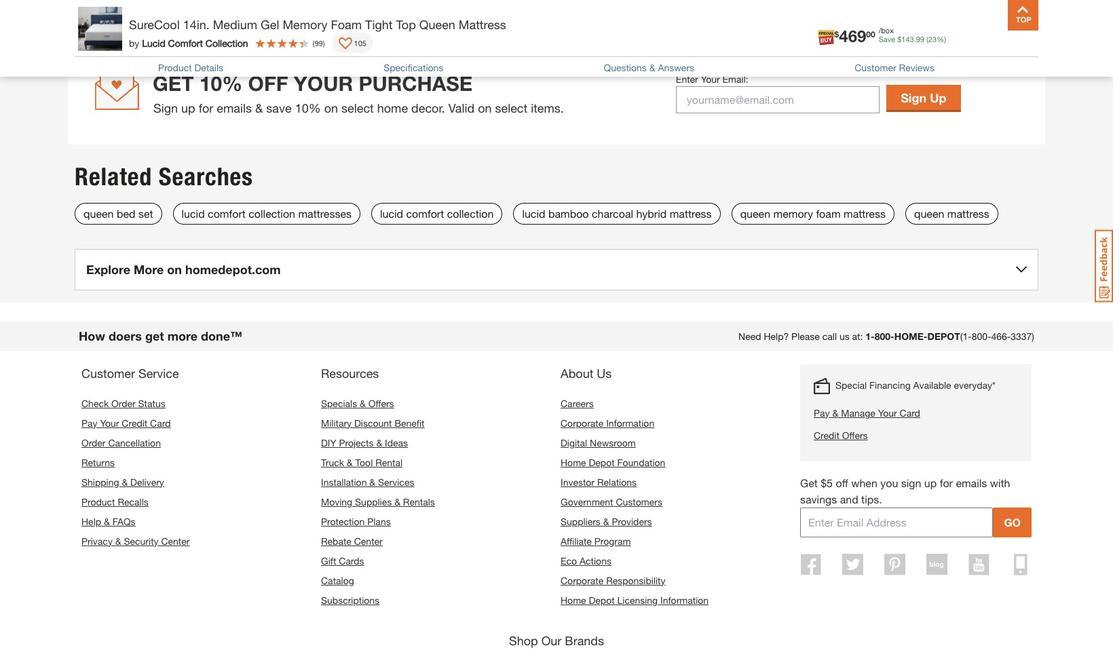 Task type: describe. For each thing, give the bounding box(es) containing it.
catalog
[[321, 575, 354, 587]]

status
[[138, 398, 166, 409]]

lucid bamboo charcoal hybrid mattress link
[[514, 203, 721, 225]]

2 mattress from the left
[[844, 207, 886, 220]]

& for help & faqs
[[104, 516, 110, 527]]

credit offers link
[[814, 428, 996, 443]]

depot
[[928, 330, 961, 342]]

brands
[[565, 633, 604, 648]]

homedepot.com
[[185, 262, 281, 277]]

catalog link
[[321, 575, 354, 587]]

shop our brands
[[509, 633, 604, 648]]

suppliers & providers
[[561, 516, 652, 527]]

by lucid comfort collection
[[129, 37, 248, 49]]

home depot licensing information link
[[561, 595, 709, 606]]

you
[[881, 477, 899, 489]]

corporate responsibility
[[561, 575, 666, 587]]

shipping & delivery
[[82, 477, 164, 488]]

resources
[[321, 366, 379, 381]]

1 select from the left
[[342, 100, 374, 115]]

off for $5
[[836, 477, 849, 489]]

suppliers
[[561, 516, 601, 527]]

projects
[[339, 437, 374, 449]]

/box
[[879, 26, 894, 35]]

decor.
[[412, 100, 445, 115]]

sign up button
[[887, 85, 962, 110]]

customer for customer service
[[82, 366, 135, 381]]

home depot foundation
[[561, 457, 666, 468]]

questions
[[604, 62, 647, 73]]

next slide image
[[1012, 1, 1023, 12]]

corporate for corporate responsibility
[[561, 575, 604, 587]]

0 horizontal spatial 99
[[315, 38, 323, 47]]

tips.
[[862, 493, 883, 506]]

memory
[[774, 207, 814, 220]]

at:
[[853, 330, 863, 342]]

home for home depot foundation
[[561, 457, 587, 468]]

pay your credit card
[[82, 417, 171, 429]]

valid
[[449, 100, 475, 115]]

queen memory foam mattress link
[[732, 203, 895, 225]]

product for product recalls
[[82, 496, 115, 508]]

returns
[[82, 457, 115, 468]]

military discount benefit
[[321, 417, 425, 429]]

rental
[[376, 457, 403, 468]]

queen for queen mattress
[[915, 207, 945, 220]]

Enter Email Address text field
[[801, 508, 994, 538]]

bed
[[117, 207, 135, 220]]

1 horizontal spatial on
[[324, 100, 338, 115]]

specifications
[[384, 62, 444, 73]]

order cancellation
[[82, 437, 161, 449]]

please
[[792, 330, 820, 342]]

corporate for corporate information
[[561, 417, 604, 429]]

product image image
[[78, 7, 122, 51]]

careers
[[561, 398, 594, 409]]

our
[[542, 633, 562, 648]]

0 horizontal spatial 10%
[[200, 71, 243, 96]]

2 800- from the left
[[972, 330, 992, 342]]

manage
[[842, 407, 876, 419]]

actions
[[580, 555, 612, 567]]

specials & offers
[[321, 398, 394, 409]]

diy projects & ideas
[[321, 437, 408, 449]]

feedback link image
[[1095, 230, 1114, 303]]

tight
[[365, 17, 393, 32]]

benefit
[[395, 417, 425, 429]]

2 center from the left
[[354, 536, 383, 547]]

queen for queen memory foam mattress
[[741, 207, 771, 220]]

by
[[129, 37, 139, 49]]

home for home depot licensing information
[[561, 595, 587, 606]]

corporate responsibility link
[[561, 575, 666, 587]]

your for pay your credit card
[[100, 417, 119, 429]]

off for 10%
[[248, 71, 288, 96]]

comfort for lucid comfort collection mattresses
[[208, 207, 246, 220]]

& for pay & manage your card
[[833, 407, 839, 419]]

corporate information
[[561, 417, 655, 429]]

/box save $ 143 . 99 ( 23 %)
[[879, 26, 947, 43]]

99 inside /box save $ 143 . 99 ( 23 %)
[[917, 35, 925, 43]]

us
[[597, 366, 612, 381]]

collection for lucid comfort collection mattresses
[[249, 207, 295, 220]]

queen mattress link
[[906, 203, 999, 225]]

queen mattress
[[915, 207, 990, 220]]

on inside dropdown button
[[167, 262, 182, 277]]

truck
[[321, 457, 344, 468]]

0 horizontal spatial credit
[[122, 417, 148, 429]]

returns link
[[82, 457, 115, 468]]

and
[[841, 493, 859, 506]]

collection for lucid comfort collection
[[447, 207, 494, 220]]

lucid comfort collection link
[[371, 203, 503, 225]]

lucid for lucid bamboo charcoal hybrid mattress
[[523, 207, 546, 220]]

go
[[1005, 516, 1021, 529]]

special financing available everyday*
[[836, 379, 996, 391]]

queen memory foam mattress
[[741, 207, 886, 220]]

& for suppliers & providers
[[604, 516, 610, 527]]

reviews
[[900, 62, 935, 73]]

rebate center
[[321, 536, 383, 547]]

1 vertical spatial 10%
[[295, 100, 321, 115]]

queen for queen bed set
[[84, 207, 114, 220]]

home depot on pinterest image
[[885, 554, 906, 576]]

home depot on twitter image
[[843, 554, 864, 576]]

0 vertical spatial order
[[111, 398, 136, 409]]

0 horizontal spatial information
[[607, 417, 655, 429]]

depot for licensing
[[589, 595, 615, 606]]

cards
[[339, 555, 364, 567]]

foam
[[331, 17, 362, 32]]

143
[[902, 35, 915, 43]]

product for product details
[[158, 62, 192, 73]]

lucid for lucid comfort collection mattresses
[[182, 207, 205, 220]]

0 vertical spatial offers
[[369, 398, 394, 409]]

privacy & security center
[[82, 536, 190, 547]]

.
[[915, 35, 917, 43]]

1 800- from the left
[[875, 330, 895, 342]]

& inside get 10% off your purchase sign up for emails & save 10% on select home decor. valid on select items.
[[255, 100, 263, 115]]

2 horizontal spatial your
[[879, 407, 898, 419]]

105 button
[[332, 33, 373, 53]]

medium
[[213, 17, 257, 32]]

& for installation & services
[[370, 477, 376, 488]]

sign
[[902, 477, 922, 489]]

2 select from the left
[[495, 100, 528, 115]]

help & faqs
[[82, 516, 136, 527]]

charcoal
[[592, 207, 634, 220]]

your for enter your email:
[[701, 73, 720, 85]]

3337)
[[1011, 330, 1035, 342]]

save
[[266, 100, 292, 115]]

check
[[82, 398, 109, 409]]

$ inside /box save $ 143 . 99 ( 23 %)
[[898, 35, 902, 43]]

financing
[[870, 379, 911, 391]]

program
[[595, 536, 631, 547]]

lucid
[[142, 37, 166, 49]]



Task type: locate. For each thing, give the bounding box(es) containing it.
specials
[[321, 398, 357, 409]]

pay your credit card link
[[82, 417, 171, 429]]

1 vertical spatial get
[[801, 477, 818, 489]]

& for shipping & delivery
[[122, 477, 128, 488]]

investor relations
[[561, 477, 637, 488]]

& left 'ideas'
[[377, 437, 383, 449]]

99
[[917, 35, 925, 43], [315, 38, 323, 47]]

on right valid
[[478, 100, 492, 115]]

1 horizontal spatial off
[[836, 477, 849, 489]]

off inside "get $5 off when you sign up for emails with savings and tips."
[[836, 477, 849, 489]]

emails for when
[[957, 477, 988, 489]]

up right sign
[[925, 477, 937, 489]]

home down eco
[[561, 595, 587, 606]]

relations
[[598, 477, 637, 488]]

shop
[[509, 633, 538, 648]]

0 horizontal spatial pay
[[82, 417, 98, 429]]

shipping & delivery link
[[82, 477, 164, 488]]

1 vertical spatial depot
[[589, 595, 615, 606]]

foam
[[817, 207, 841, 220]]

installation & services
[[321, 477, 415, 488]]

related
[[75, 162, 152, 191]]

done™
[[201, 328, 242, 343]]

select
[[342, 100, 374, 115], [495, 100, 528, 115]]

1 comfort from the left
[[208, 207, 246, 220]]

get left $5
[[801, 477, 818, 489]]

display image
[[339, 37, 352, 51]]

up for $5
[[925, 477, 937, 489]]

& for questions & answers
[[650, 62, 656, 73]]

truck & tool rental
[[321, 457, 403, 468]]

for for your
[[199, 100, 214, 115]]

$ 469 00
[[835, 26, 876, 46]]

pay up credit offers
[[814, 407, 830, 419]]

2 horizontal spatial queen
[[915, 207, 945, 220]]

corporate down eco actions link
[[561, 575, 604, 587]]

1 horizontal spatial emails
[[957, 477, 988, 489]]

about
[[561, 366, 594, 381]]

get 10% off your purchase sign up for emails & save 10% on select home decor. valid on select items.
[[153, 71, 564, 115]]

for inside get 10% off your purchase sign up for emails & save 10% on select home decor. valid on select items.
[[199, 100, 214, 115]]

0 horizontal spatial on
[[167, 262, 182, 277]]

0 horizontal spatial for
[[199, 100, 214, 115]]

1 corporate from the top
[[561, 417, 604, 429]]

2 depot from the top
[[589, 595, 615, 606]]

0 horizontal spatial off
[[248, 71, 288, 96]]

card up credit offers link
[[900, 407, 921, 419]]

queen bed set
[[84, 207, 153, 220]]

comfort
[[208, 207, 246, 220], [406, 207, 444, 220]]

order
[[111, 398, 136, 409], [82, 437, 106, 449]]

0 horizontal spatial order
[[82, 437, 106, 449]]

0 horizontal spatial select
[[342, 100, 374, 115]]

1 vertical spatial product
[[82, 496, 115, 508]]

on down the your on the top left of page
[[324, 100, 338, 115]]

& for privacy & security center
[[115, 536, 121, 547]]

0 vertical spatial information
[[607, 417, 655, 429]]

select left items.
[[495, 100, 528, 115]]

order cancellation link
[[82, 437, 161, 449]]

pay down check
[[82, 417, 98, 429]]

lucid left bamboo
[[523, 207, 546, 220]]

sign down product details
[[153, 100, 178, 115]]

for inside "get $5 off when you sign up for emails with savings and tips."
[[940, 477, 954, 489]]

eco
[[561, 555, 577, 567]]

sign
[[901, 90, 927, 105], [153, 100, 178, 115]]

99 left 23
[[917, 35, 925, 43]]

0 horizontal spatial offers
[[369, 398, 394, 409]]

questions & answers
[[604, 62, 695, 73]]

cancellation
[[108, 437, 161, 449]]

1 horizontal spatial your
[[701, 73, 720, 85]]

queen
[[420, 17, 456, 32]]

product
[[158, 62, 192, 73], [82, 496, 115, 508]]

1 horizontal spatial order
[[111, 398, 136, 409]]

up down product details
[[181, 100, 195, 115]]

subscriptions link
[[321, 595, 380, 606]]

lucid comfort collection
[[380, 207, 494, 220]]

save
[[879, 35, 896, 43]]

home depot on youtube image
[[969, 554, 990, 576]]

credit up cancellation
[[122, 417, 148, 429]]

up inside "get $5 off when you sign up for emails with savings and tips."
[[925, 477, 937, 489]]

sign inside button
[[901, 90, 927, 105]]

1 vertical spatial up
[[925, 477, 937, 489]]

up for 10%
[[181, 100, 195, 115]]

up
[[181, 100, 195, 115], [925, 477, 937, 489]]

moving supplies & rentals link
[[321, 496, 435, 508]]

home depot on facebook image
[[801, 554, 822, 576]]

up inside get 10% off your purchase sign up for emails & save 10% on select home decor. valid on select items.
[[181, 100, 195, 115]]

$ left 00
[[835, 29, 840, 39]]

1 horizontal spatial offers
[[843, 430, 868, 441]]

0 vertical spatial emails
[[217, 100, 252, 115]]

& up recalls
[[122, 477, 128, 488]]

emails inside "get $5 off when you sign up for emails with savings and tips."
[[957, 477, 988, 489]]

sign inside get 10% off your purchase sign up for emails & save 10% on select home decor. valid on select items.
[[153, 100, 178, 115]]

queen inside queen mattress link
[[915, 207, 945, 220]]

services
[[378, 477, 415, 488]]

1 vertical spatial home
[[561, 595, 587, 606]]

military discount benefit link
[[321, 417, 425, 429]]

for for when
[[940, 477, 954, 489]]

service
[[139, 366, 179, 381]]

1 horizontal spatial select
[[495, 100, 528, 115]]

queen inside queen memory foam mattress link
[[741, 207, 771, 220]]

card down status
[[150, 417, 171, 429]]

1 horizontal spatial lucid
[[380, 207, 403, 220]]

2 home from the top
[[561, 595, 587, 606]]

1 collection from the left
[[249, 207, 295, 220]]

moving supplies & rentals
[[321, 496, 435, 508]]

pay & manage your card
[[814, 407, 921, 419]]

& left save
[[255, 100, 263, 115]]

eco actions
[[561, 555, 612, 567]]

order up pay your credit card
[[111, 398, 136, 409]]

0 vertical spatial customer
[[855, 62, 897, 73]]

depot up "investor relations" link
[[589, 457, 615, 468]]

get for $5
[[801, 477, 818, 489]]

3 mattress from the left
[[948, 207, 990, 220]]

1 horizontal spatial $
[[898, 35, 902, 43]]

get inside get 10% off your purchase sign up for emails & save 10% on select home decor. valid on select items.
[[153, 71, 194, 96]]

select left home
[[342, 100, 374, 115]]

pay & manage your card link
[[814, 406, 996, 420]]

emails left with
[[957, 477, 988, 489]]

credit offers
[[814, 430, 868, 441]]

1 vertical spatial emails
[[957, 477, 988, 489]]

depot down corporate responsibility
[[589, 595, 615, 606]]

for
[[199, 100, 214, 115], [940, 477, 954, 489]]

call
[[823, 330, 837, 342]]

military
[[321, 417, 352, 429]]

pay for pay your credit card
[[82, 417, 98, 429]]

pay
[[814, 407, 830, 419], [82, 417, 98, 429]]

1 horizontal spatial comfort
[[406, 207, 444, 220]]

0 horizontal spatial comfort
[[208, 207, 246, 220]]

answers
[[658, 62, 695, 73]]

1 horizontal spatial product
[[158, 62, 192, 73]]

home-
[[895, 330, 928, 342]]

0 vertical spatial product
[[158, 62, 192, 73]]

mattresses
[[298, 207, 352, 220]]

off inside get 10% off your purchase sign up for emails & save 10% on select home decor. valid on select items.
[[248, 71, 288, 96]]

1 lucid from the left
[[182, 207, 205, 220]]

enter your email:
[[676, 73, 749, 85]]

government
[[561, 496, 614, 508]]

$ right save
[[898, 35, 902, 43]]

2 horizontal spatial lucid
[[523, 207, 546, 220]]

0 horizontal spatial up
[[181, 100, 195, 115]]

comfort for lucid comfort collection
[[406, 207, 444, 220]]

pay for pay & manage your card
[[814, 407, 830, 419]]

center right security
[[161, 536, 190, 547]]

customer up check
[[82, 366, 135, 381]]

gel
[[261, 17, 279, 32]]

$ inside $ 469 00
[[835, 29, 840, 39]]

1 mattress from the left
[[670, 207, 712, 220]]

get inside "get $5 off when you sign up for emails with savings and tips."
[[801, 477, 818, 489]]

1 horizontal spatial center
[[354, 536, 383, 547]]

& down the government customers link
[[604, 516, 610, 527]]

offers down manage
[[843, 430, 868, 441]]

details
[[195, 62, 223, 73]]

1 horizontal spatial mattress
[[844, 207, 886, 220]]

0 vertical spatial credit
[[122, 417, 148, 429]]

99 down surecool 14in. medium gel memory foam tight top queen mattress
[[315, 38, 323, 47]]

diy projects & ideas link
[[321, 437, 408, 449]]

queen inside queen bed set link
[[84, 207, 114, 220]]

1 horizontal spatial 10%
[[295, 100, 321, 115]]

up
[[931, 90, 947, 105]]

2 queen from the left
[[741, 207, 771, 220]]

need
[[739, 330, 762, 342]]

& up military discount benefit
[[360, 398, 366, 409]]

1 queen from the left
[[84, 207, 114, 220]]

gift cards link
[[321, 555, 364, 567]]

corporate down careers link
[[561, 417, 604, 429]]

emails inside get 10% off your purchase sign up for emails & save 10% on select home decor. valid on select items.
[[217, 100, 252, 115]]

truck & tool rental link
[[321, 457, 403, 468]]

offers up discount
[[369, 398, 394, 409]]

get $5 off when you sign up for emails with savings and tips.
[[801, 477, 1011, 506]]

information right licensing
[[661, 595, 709, 606]]

emails for your
[[217, 100, 252, 115]]

& right 'help'
[[104, 516, 110, 527]]

& for truck & tool rental
[[347, 457, 353, 468]]

& down faqs
[[115, 536, 121, 547]]

center
[[161, 536, 190, 547], [354, 536, 383, 547]]

1 vertical spatial offers
[[843, 430, 868, 441]]

subscriptions
[[321, 595, 380, 606]]

sign left up
[[901, 90, 927, 105]]

1 horizontal spatial 99
[[917, 35, 925, 43]]

tool
[[356, 457, 373, 468]]

( right the .
[[927, 35, 929, 43]]

0 horizontal spatial sign
[[153, 100, 178, 115]]

corporate
[[561, 417, 604, 429], [561, 575, 604, 587]]

surecool 14in. medium gel memory foam tight top queen mattress
[[129, 17, 507, 32]]

mattress
[[459, 17, 507, 32]]

your right enter
[[701, 73, 720, 85]]

1 vertical spatial customer
[[82, 366, 135, 381]]

your down financing
[[879, 407, 898, 419]]

0 horizontal spatial center
[[161, 536, 190, 547]]

related searches
[[75, 162, 253, 191]]

special
[[836, 379, 867, 391]]

1 horizontal spatial up
[[925, 477, 937, 489]]

2 comfort from the left
[[406, 207, 444, 220]]

careers link
[[561, 398, 594, 409]]

0 horizontal spatial queen
[[84, 207, 114, 220]]

2 lucid from the left
[[380, 207, 403, 220]]

for right sign
[[940, 477, 954, 489]]

0 vertical spatial 10%
[[200, 71, 243, 96]]

0 vertical spatial corporate
[[561, 417, 604, 429]]

yourname@email.com text field
[[676, 86, 880, 114]]

1 vertical spatial off
[[836, 477, 849, 489]]

1 horizontal spatial credit
[[814, 430, 840, 441]]

get for 10%
[[153, 71, 194, 96]]

card inside pay & manage your card link
[[900, 407, 921, 419]]

800- right at:
[[875, 330, 895, 342]]

800- right depot
[[972, 330, 992, 342]]

1 horizontal spatial (
[[927, 35, 929, 43]]

card
[[900, 407, 921, 419], [150, 417, 171, 429]]

check order status
[[82, 398, 166, 409]]

0 horizontal spatial get
[[153, 71, 194, 96]]

1 horizontal spatial card
[[900, 407, 921, 419]]

1 horizontal spatial pay
[[814, 407, 830, 419]]

your up order cancellation
[[100, 417, 119, 429]]

0 horizontal spatial lucid
[[182, 207, 205, 220]]

off right $5
[[836, 477, 849, 489]]

0 horizontal spatial emails
[[217, 100, 252, 115]]

customer for customer reviews
[[855, 62, 897, 73]]

rebate center link
[[321, 536, 383, 547]]

order up returns
[[82, 437, 106, 449]]

1 horizontal spatial customer
[[855, 62, 897, 73]]

0 horizontal spatial $
[[835, 29, 840, 39]]

information up newsroom
[[607, 417, 655, 429]]

00
[[867, 29, 876, 39]]

2 corporate from the top
[[561, 575, 604, 587]]

on right more
[[167, 262, 182, 277]]

& down services
[[395, 496, 401, 508]]

0 vertical spatial off
[[248, 71, 288, 96]]

more
[[168, 328, 198, 343]]

credit down 'pay & manage your card'
[[814, 430, 840, 441]]

1 depot from the top
[[589, 457, 615, 468]]

1 horizontal spatial information
[[661, 595, 709, 606]]

1 vertical spatial order
[[82, 437, 106, 449]]

1 center from the left
[[161, 536, 190, 547]]

digital newsroom link
[[561, 437, 636, 449]]

depot for foundation
[[589, 457, 615, 468]]

top button
[[1009, 0, 1039, 31]]

delivery
[[130, 477, 164, 488]]

0 horizontal spatial (
[[313, 38, 315, 47]]

0 vertical spatial for
[[199, 100, 214, 115]]

us
[[840, 330, 850, 342]]

%)
[[937, 35, 947, 43]]

digital newsroom
[[561, 437, 636, 449]]

customer down save
[[855, 62, 897, 73]]

lucid for lucid comfort collection
[[380, 207, 403, 220]]

1 horizontal spatial for
[[940, 477, 954, 489]]

$5
[[821, 477, 833, 489]]

0 horizontal spatial collection
[[249, 207, 295, 220]]

10% down 'collection'
[[200, 71, 243, 96]]

lucid down searches
[[182, 207, 205, 220]]

pay inside pay & manage your card link
[[814, 407, 830, 419]]

2 horizontal spatial mattress
[[948, 207, 990, 220]]

2 collection from the left
[[447, 207, 494, 220]]

available
[[914, 379, 952, 391]]

( inside /box save $ 143 . 99 ( 23 %)
[[927, 35, 929, 43]]

1 horizontal spatial queen
[[741, 207, 771, 220]]

3 lucid from the left
[[523, 207, 546, 220]]

home depot mobile apps image
[[1015, 554, 1028, 576]]

corporate information link
[[561, 417, 655, 429]]

1 vertical spatial information
[[661, 595, 709, 606]]

10% down the your on the top left of page
[[295, 100, 321, 115]]

0 horizontal spatial 800-
[[875, 330, 895, 342]]

lucid right mattresses at the left top
[[380, 207, 403, 220]]

0 vertical spatial get
[[153, 71, 194, 96]]

product down comfort
[[158, 62, 192, 73]]

0 vertical spatial home
[[561, 457, 587, 468]]

0 horizontal spatial card
[[150, 417, 171, 429]]

( left )
[[313, 38, 315, 47]]

off up save
[[248, 71, 288, 96]]

center down the plans
[[354, 536, 383, 547]]

2 horizontal spatial on
[[478, 100, 492, 115]]

1 vertical spatial for
[[940, 477, 954, 489]]

product down shipping
[[82, 496, 115, 508]]

1 horizontal spatial sign
[[901, 90, 927, 105]]

home down digital
[[561, 457, 587, 468]]

emails left save
[[217, 100, 252, 115]]

sign up
[[901, 90, 947, 105]]

0 vertical spatial up
[[181, 100, 195, 115]]

10%
[[200, 71, 243, 96], [295, 100, 321, 115]]

& left the tool
[[347, 457, 353, 468]]

0 vertical spatial depot
[[589, 457, 615, 468]]

0 horizontal spatial your
[[100, 417, 119, 429]]

credit
[[122, 417, 148, 429], [814, 430, 840, 441]]

23
[[929, 35, 937, 43]]

diy
[[321, 437, 337, 449]]

1 vertical spatial credit
[[814, 430, 840, 441]]

your
[[701, 73, 720, 85], [879, 407, 898, 419], [100, 417, 119, 429]]

& left answers
[[650, 62, 656, 73]]

0 horizontal spatial product
[[82, 496, 115, 508]]

1 horizontal spatial 800-
[[972, 330, 992, 342]]

1 home from the top
[[561, 457, 587, 468]]

1 horizontal spatial collection
[[447, 207, 494, 220]]

collection
[[206, 37, 248, 49]]

home depot blog image
[[927, 554, 948, 576]]

0 horizontal spatial customer
[[82, 366, 135, 381]]

rentals
[[403, 496, 435, 508]]

& for specials & offers
[[360, 398, 366, 409]]

& left manage
[[833, 407, 839, 419]]

for down details
[[199, 100, 214, 115]]

466-
[[992, 330, 1011, 342]]

1 vertical spatial corporate
[[561, 575, 604, 587]]

0 horizontal spatial mattress
[[670, 207, 712, 220]]

1 horizontal spatial get
[[801, 477, 818, 489]]

get left details
[[153, 71, 194, 96]]

3 queen from the left
[[915, 207, 945, 220]]

& up supplies
[[370, 477, 376, 488]]



Task type: vqa. For each thing, say whether or not it's contained in the screenshot.
and
yes



